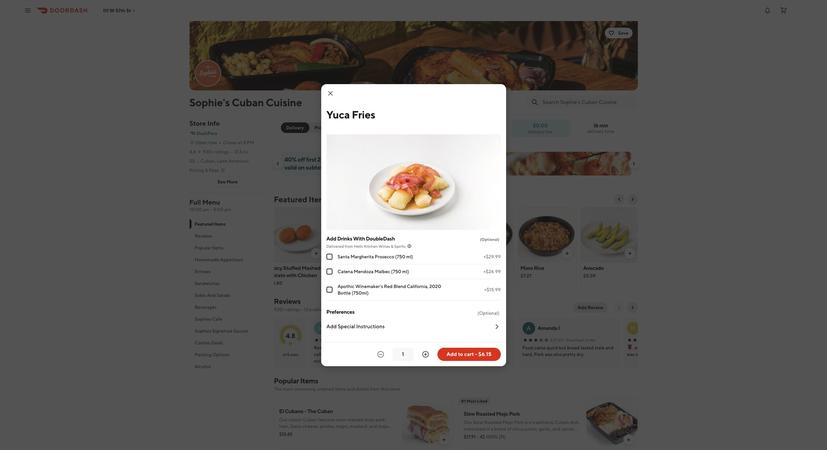 Task type: locate. For each thing, give the bounding box(es) containing it.
1 horizontal spatial on
[[307, 431, 313, 436]]

reviews up the popular items
[[195, 233, 212, 239]]

$6.15 up apothic
[[332, 273, 344, 279]]

$4.80
[[270, 281, 283, 286]]

el inside el cubano - the cuban our classic cuban features slow-roasted mojo pork, ham, swiss cheese, pickles, mayo, mustard, and mojo sauce served on crispy cuban bread.
[[279, 409, 284, 415]]

st
[[126, 8, 131, 13]]

most
[[283, 387, 293, 392]]

1 horizontal spatial roasted
[[486, 433, 502, 439]]

2 sophies from the top
[[195, 329, 211, 334]]

instructions
[[356, 323, 385, 330]]

0 horizontal spatial the
[[274, 387, 282, 392]]

combo
[[195, 340, 210, 346]]

featured inside heading
[[274, 195, 307, 204]]

0 horizontal spatial to
[[347, 156, 353, 163]]

slow down most
[[464, 411, 475, 417]]

and right items
[[347, 387, 355, 392]]

2 horizontal spatial the
[[463, 345, 470, 351]]

previous button of carousel image
[[617, 197, 622, 202]]

(optional) down +$15.99
[[478, 311, 500, 316]]

yuca fries $6.15
[[332, 265, 356, 279]]

- right 'cart'
[[475, 351, 477, 357]]

rice right moro
[[534, 265, 544, 271]]

mashed
[[302, 265, 320, 271]]

0 horizontal spatial spicy
[[270, 265, 282, 271]]

0 horizontal spatial chicken
[[298, 272, 317, 279]]

yuca inside dialog
[[326, 108, 350, 121]]

2 horizontal spatial to
[[503, 433, 507, 439]]

white rice
[[458, 265, 484, 271]]

8/9/23
[[550, 338, 563, 343]]

sandwiches button
[[189, 278, 266, 290]]

0 vertical spatial (750
[[395, 254, 405, 259]]

items up commonly
[[300, 377, 318, 385]]

cubano inside el cubano - the cuban our classic cuban features slow-roasted mojo pork, ham, swiss cheese, pickles, mayo, mustard, and mojo sauce served on crispy cuban bread.
[[285, 409, 303, 415]]

2 horizontal spatial a
[[565, 433, 568, 439]]

1 sophies from the top
[[195, 317, 211, 322]]

and
[[347, 387, 355, 392], [369, 424, 377, 429], [553, 427, 561, 432], [482, 440, 490, 445]]

4.8 up $$ on the left top of the page
[[189, 149, 196, 155]]

ratings down reviews link
[[286, 307, 300, 312]]

popular inside popular items button
[[195, 245, 211, 251]]

add item to cart image for stuffed
[[314, 251, 319, 256]]

items down subtotals
[[309, 195, 329, 204]]

i
[[558, 325, 560, 332]]

add for add to cart - $6.15
[[447, 351, 457, 357]]

2 order from the left
[[483, 338, 494, 343]]

None checkbox
[[326, 269, 332, 275], [326, 287, 332, 293], [326, 269, 332, 275], [326, 287, 332, 293]]

garlic,
[[539, 427, 552, 432]]

add inside group
[[326, 236, 336, 242]]

• doordash order down instructions
[[355, 338, 387, 343]]

- up add to cart - $6.15
[[460, 345, 462, 351]]

on down cheese,
[[307, 431, 313, 436]]

a right it's
[[565, 433, 568, 439]]

1 doordash from the left
[[358, 338, 376, 343]]

• left 0.3 at the top of the page
[[231, 149, 233, 155]]

liked
[[477, 399, 488, 404]]

order for a
[[585, 338, 596, 343]]

sophie's cuban cuisine image
[[189, 21, 638, 90], [195, 61, 220, 86]]

1 horizontal spatial off
[[365, 156, 372, 163]]

signature
[[212, 329, 233, 334]]

rice right white
[[473, 265, 484, 271]]

and down pork, at the left bottom of the page
[[369, 424, 377, 429]]

1 vertical spatial to
[[458, 351, 463, 357]]

1 horizontal spatial chicken
[[448, 352, 465, 357]]

1 vertical spatial ratings
[[286, 307, 300, 312]]

our up ham,
[[279, 417, 288, 423]]

and inside popular items the most commonly ordered items and dishes from this store
[[347, 387, 355, 392]]

sauces
[[234, 329, 248, 334]]

on inside el cubano - the cuban our classic cuban features slow-roasted mojo pork, ham, swiss cheese, pickles, mayo, mustard, and mojo sauce served on crispy cuban bread.
[[307, 431, 313, 436]]

add up delivered
[[326, 236, 336, 242]]

0 horizontal spatial featured
[[195, 222, 213, 227]]

with right the $10
[[373, 156, 385, 163]]

the left most at the left of the page
[[274, 387, 282, 392]]

2 delivery from the left
[[528, 129, 545, 134]]

add item to cart image
[[314, 251, 319, 256], [502, 251, 507, 256], [565, 251, 570, 256], [627, 251, 633, 256], [626, 438, 631, 443]]

1 delivery from the left
[[587, 129, 604, 134]]

1 vertical spatial spicy
[[436, 352, 447, 357]]

57th
[[115, 8, 125, 13]]

rice inside button
[[473, 265, 484, 271]]

- inside el cubano - the cuban sophie's spicy chicken sandwich
[[460, 345, 462, 351]]

vernon
[[329, 325, 346, 332]]

delivery inside "16 min delivery time"
[[587, 129, 604, 134]]

• right 8/9/23
[[564, 338, 566, 343]]

juices,
[[525, 427, 538, 432]]

and
[[207, 293, 216, 298]]

0 vertical spatial &
[[205, 168, 208, 173]]

catena
[[338, 269, 353, 274]]

0 items, open order cart image
[[780, 6, 788, 14]]

0 horizontal spatial mojo
[[364, 417, 375, 423]]

fries inside yuca fries $6.15
[[345, 265, 356, 271]]

the up add to cart - $6.15
[[463, 345, 470, 351]]

fries for yuca fries $6.15
[[345, 265, 356, 271]]

to inside button
[[458, 351, 463, 357]]

1 vertical spatial popular
[[274, 377, 299, 385]]

1 horizontal spatial reviews
[[274, 297, 301, 306]]

1 vertical spatial el
[[279, 409, 284, 415]]

a right in
[[491, 427, 493, 432]]

order up decrease quantity by 1 image
[[377, 338, 387, 343]]

delivery down $0.00
[[528, 129, 545, 134]]

0 vertical spatial ratings
[[215, 149, 229, 155]]

popular up "homemade"
[[195, 245, 211, 251]]

1 horizontal spatial to
[[458, 351, 463, 357]]

salads
[[217, 293, 230, 298]]

the inside el cubano - the cuban our classic cuban features slow-roasted mojo pork, ham, swiss cheese, pickles, mayo, mustard, and mojo sauce served on crispy cuban bread.
[[307, 409, 316, 415]]

and up it's
[[553, 427, 561, 432]]

most
[[467, 399, 476, 404]]

0 horizontal spatial cubano
[[285, 409, 303, 415]]

cubano for el cubano - the cuban our classic cuban features slow-roasted mojo pork, ham, swiss cheese, pickles, mayo, mustard, and mojo sauce served on crispy cuban bread.
[[285, 409, 303, 415]]

doordash right 8/9/23
[[566, 338, 584, 343]]

(optional) up "+$29.99"
[[480, 237, 500, 242]]

• closes at 8 pm
[[219, 140, 254, 145]]

mojo down pork, at the left bottom of the page
[[378, 424, 388, 429]]

(750 right malbec
[[391, 269, 401, 274]]

930+ down reviews link
[[274, 307, 285, 312]]

0 vertical spatial el
[[438, 345, 442, 351]]

1 vertical spatial with
[[286, 272, 297, 279]]

items inside featured items heading
[[309, 195, 329, 204]]

0 vertical spatial (optional)
[[480, 237, 500, 242]]

the inside el cubano - the cuban sophie's spicy chicken sandwich
[[463, 345, 470, 351]]

avocado image
[[581, 207, 639, 263]]

sophie's up info
[[189, 96, 230, 109]]

off right the $10
[[365, 156, 372, 163]]

l
[[347, 325, 350, 332]]

mojo left pork, at the left bottom of the page
[[364, 417, 375, 423]]

• up el cubano - the cuban button
[[461, 338, 463, 343]]

items up homemade appetizers
[[212, 245, 224, 251]]

to up satisfying
[[503, 433, 507, 439]]

featured down am
[[195, 222, 213, 227]]

roasted up in
[[484, 420, 502, 425]]

1 horizontal spatial our
[[464, 420, 472, 425]]

1 • doordash order from the left
[[355, 338, 387, 343]]

from down drinks
[[345, 244, 353, 249]]

1 horizontal spatial with
[[373, 156, 385, 163]]

0 horizontal spatial our
[[279, 417, 288, 423]]

2 vertical spatial a
[[565, 433, 568, 439]]

mojo
[[364, 417, 375, 423], [378, 424, 388, 429]]

popular up most at the left of the page
[[274, 377, 299, 385]]

reviews inside reviews 930+ ratings • 12 public reviews
[[274, 297, 301, 306]]

then
[[464, 433, 474, 439]]

rice for white rice
[[473, 265, 484, 271]]

1 vertical spatial of
[[507, 427, 512, 432]]

blend
[[394, 284, 406, 289]]

of left 5
[[283, 352, 286, 357]]

off left first
[[298, 156, 305, 163]]

add for add special instructions
[[326, 323, 337, 330]]

0 horizontal spatial roasted
[[348, 417, 363, 423]]

2 horizontal spatial doordash
[[566, 338, 584, 343]]

1 horizontal spatial doordash
[[464, 338, 482, 343]]

+$15.99
[[484, 287, 501, 292]]

0 vertical spatial reviews
[[195, 233, 212, 239]]

chicken down el cubano - the cuban button
[[448, 352, 465, 357]]

$6.15 right 'cart'
[[478, 351, 492, 357]]

popular inside popular items the most commonly ordered items and dishes from this store
[[274, 377, 299, 385]]

0 horizontal spatial popular
[[195, 245, 211, 251]]

roasted inside el cubano - the cuban our classic cuban features slow-roasted mojo pork, ham, swiss cheese, pickles, mayo, mustard, and mojo sauce served on crispy cuban bread.
[[348, 417, 363, 423]]

cubano up sophie's spicy chicken sandwich button
[[443, 345, 459, 351]]

0 vertical spatial chicken
[[298, 272, 317, 279]]

3 • doordash order from the left
[[564, 338, 596, 343]]

spicy up "potato"
[[270, 265, 282, 271]]

items up the reviews button
[[214, 222, 226, 227]]

$6.15 inside button
[[478, 351, 492, 357]]

1 horizontal spatial 930+
[[274, 307, 285, 312]]

40% off first 2 orders up to $10 off with 40welcome, valid on subtotals $15
[[285, 156, 426, 171]]

add review button
[[574, 303, 607, 313]]

0 vertical spatial spicy
[[270, 265, 282, 271]]

1 vertical spatial mojo
[[502, 420, 513, 425]]

doordash up el cubano - the cuban button
[[464, 338, 482, 343]]

yuca up the pickup
[[326, 108, 350, 121]]

el inside el cubano - the cuban sophie's spicy chicken sandwich
[[438, 345, 442, 351]]

moro
[[521, 265, 533, 271]]

close yuca fries image
[[326, 89, 334, 97]]

open menu image
[[24, 6, 32, 14]]

roasted down liked
[[476, 411, 495, 417]]

moro rice image
[[518, 207, 576, 263]]

with
[[373, 156, 385, 163], [286, 272, 297, 279]]

malbec
[[375, 269, 390, 274]]

public
[[309, 307, 322, 312]]

with inside 40% off first 2 orders up to $10 off with 40welcome, valid on subtotals $15
[[373, 156, 385, 163]]

1 horizontal spatial featured items
[[274, 195, 329, 204]]

none checkbox inside add drinks with doubledash group
[[326, 254, 332, 260]]

0 horizontal spatial delivery
[[528, 129, 545, 134]]

Current quantity is 1 number field
[[396, 351, 410, 358]]

• left 12
[[301, 307, 303, 312]]

slow- down marinated at the bottom of the page
[[475, 433, 486, 439]]

0 horizontal spatial slow-
[[336, 417, 348, 423]]

traditional
[[532, 420, 554, 425]]

mi
[[243, 149, 248, 155]]

- right am
[[210, 207, 212, 212]]

930+ up 'cuban,'
[[203, 149, 214, 155]]

1 vertical spatial yuca
[[332, 265, 344, 271]]

• right $$ on the left top of the page
[[197, 159, 199, 164]]

add for add review
[[578, 305, 587, 310]]

sides
[[195, 293, 206, 298]]

0 vertical spatial 930+
[[203, 149, 214, 155]]

of up juicy,
[[507, 427, 512, 432]]

(optional)
[[480, 237, 500, 242], [478, 311, 500, 316]]

min
[[600, 123, 608, 129]]

4.8 up of 5 stars on the bottom left of the page
[[286, 332, 295, 340]]

1 horizontal spatial featured
[[274, 195, 307, 204]]

0 vertical spatial $6.15
[[332, 273, 344, 279]]

of inside slow roasted mojo pork our slow roasted mojo pork is a traditional cuban dish, marinated in a blend of citrus juices, garlic, and spices, then slow-roasted to juicy, tender perfection. it's a flavorful and satisfying option for any meal.
[[507, 427, 512, 432]]

add down 10/4/23 on the bottom right of the page
[[447, 351, 457, 357]]

1 vertical spatial (750
[[391, 269, 401, 274]]

ratings inside reviews 930+ ratings • 12 public reviews
[[286, 307, 300, 312]]

to inside 40% off first 2 orders up to $10 off with 40welcome, valid on subtotals $15
[[347, 156, 353, 163]]

1 horizontal spatial the
[[307, 409, 316, 415]]

0 horizontal spatial on
[[298, 164, 305, 171]]

ratings up the latin
[[215, 149, 229, 155]]

see more button
[[190, 177, 266, 187]]

1 horizontal spatial from
[[370, 387, 380, 392]]

see
[[218, 179, 226, 185]]

• doordash order right 8/9/23
[[564, 338, 596, 343]]

0 horizontal spatial sophie's
[[189, 96, 230, 109]]

• doordash order for v
[[355, 338, 387, 343]]

slow
[[464, 411, 475, 417], [473, 420, 483, 425]]

our up marinated at the bottom of the page
[[464, 420, 472, 425]]

el up ham,
[[279, 409, 284, 415]]

menu
[[202, 198, 220, 206]]

1 vertical spatial (optional)
[[478, 311, 500, 316]]

- up cheese,
[[304, 409, 307, 415]]

to right up
[[347, 156, 353, 163]]

1 vertical spatial add item to cart image
[[441, 438, 447, 443]]

yuca down 'santa'
[[332, 265, 344, 271]]

a right is
[[529, 420, 531, 425]]

1 vertical spatial chicken
[[448, 352, 465, 357]]

cubano up classic
[[285, 409, 303, 415]]

reviews inside button
[[195, 233, 212, 239]]

add right v
[[326, 323, 337, 330]]

0 vertical spatial slow-
[[336, 417, 348, 423]]

1 horizontal spatial of
[[507, 427, 512, 432]]

0 horizontal spatial 4.8
[[189, 149, 196, 155]]

select promotional banner element
[[447, 176, 465, 188]]

111 w 57th st
[[103, 8, 131, 13]]

add item to cart image down wines
[[376, 251, 382, 256]]

slow- up mayo,
[[336, 417, 348, 423]]

3 order from the left
[[585, 338, 596, 343]]

2 • doordash order from the left
[[461, 338, 494, 343]]

1 horizontal spatial slow-
[[475, 433, 486, 439]]

$$ • cuban, latin american
[[189, 159, 249, 164]]

(750 for malbec
[[391, 269, 401, 274]]

el
[[438, 345, 442, 351], [279, 409, 284, 415]]

pm
[[225, 207, 231, 212]]

delivery left time
[[587, 129, 604, 134]]

1 vertical spatial &
[[391, 244, 394, 249]]

0 horizontal spatial &
[[205, 168, 208, 173]]

order
[[377, 338, 387, 343], [483, 338, 494, 343], [585, 338, 596, 343]]

on right valid
[[298, 164, 305, 171]]

0 vertical spatial ml)
[[406, 254, 413, 259]]

0 vertical spatial of
[[283, 352, 286, 357]]

featured down valid
[[274, 195, 307, 204]]

and down in
[[482, 440, 490, 445]]

0 horizontal spatial from
[[345, 244, 353, 249]]

sophies up combo
[[195, 329, 211, 334]]

sides and salads button
[[189, 290, 266, 302]]

order up sandwich
[[483, 338, 494, 343]]

1 horizontal spatial mojo
[[378, 424, 388, 429]]

reviews
[[195, 233, 212, 239], [274, 297, 301, 306]]

sophies
[[195, 317, 211, 322], [195, 329, 211, 334]]

-
[[210, 207, 212, 212], [460, 345, 462, 351], [475, 351, 477, 357], [304, 409, 307, 415]]

2 vertical spatial the
[[307, 409, 316, 415]]

el cubano - the cuban sophie's spicy chicken sandwich
[[418, 345, 486, 357]]

valid
[[285, 164, 297, 171]]

1 vertical spatial reviews
[[274, 297, 301, 306]]

fries inside dialog
[[352, 108, 375, 121]]

el up sophie's spicy chicken sandwich button
[[438, 345, 442, 351]]

0 horizontal spatial $6.15
[[332, 273, 344, 279]]

ml) for santa margherita prosecco (750 ml)
[[406, 254, 413, 259]]

popular for popular items
[[195, 245, 211, 251]]

1 order from the left
[[377, 338, 387, 343]]

a
[[529, 420, 531, 425], [491, 427, 493, 432], [565, 433, 568, 439]]

& left "fees"
[[205, 168, 208, 173]]

slow up marinated at the bottom of the page
[[473, 420, 483, 425]]

from left the this
[[370, 387, 380, 392]]

spicy right increase quantity by 1 "image"
[[436, 352, 447, 357]]

1 horizontal spatial el
[[438, 345, 442, 351]]

to left 'cart'
[[458, 351, 463, 357]]

& left spirits on the left
[[391, 244, 394, 249]]

preferences
[[326, 309, 355, 315]]

delivery
[[286, 125, 304, 130]]

add item to cart image
[[376, 251, 382, 256], [441, 438, 447, 443]]

citrus
[[512, 427, 524, 432]]

None checkbox
[[326, 254, 332, 260]]

order for v
[[377, 338, 387, 343]]

3 doordash from the left
[[566, 338, 584, 343]]

1 vertical spatial sophie's
[[418, 352, 435, 357]]

full
[[189, 198, 201, 206]]

1 rice from the left
[[473, 265, 484, 271]]

catena mendoza malbec (750 ml)
[[338, 269, 409, 274]]

white rice image
[[455, 207, 514, 263]]

juicy,
[[508, 433, 519, 439]]

0 vertical spatial fries
[[352, 108, 375, 121]]

rice inside moro rice $7.27
[[534, 265, 544, 271]]

1 vertical spatial ml)
[[402, 269, 409, 274]]

spicy stuffed mashed potato with chicken image
[[267, 207, 325, 263]]

the up cheese,
[[307, 409, 316, 415]]

1 vertical spatial a
[[491, 427, 493, 432]]

reviews 930+ ratings • 12 public reviews
[[274, 297, 339, 312]]

1 vertical spatial from
[[370, 387, 380, 392]]

black beans image
[[393, 207, 451, 263]]

$6.15 inside yuca fries $6.15
[[332, 273, 344, 279]]

the inside popular items the most commonly ordered items and dishes from this store
[[274, 387, 282, 392]]

1 horizontal spatial sophie's
[[418, 352, 435, 357]]

orders
[[322, 156, 338, 163]]

sophies for sophies cafe
[[195, 317, 211, 322]]

chicken inside el cubano - the cuban sophie's spicy chicken sandwich
[[448, 352, 465, 357]]

0 horizontal spatial add item to cart image
[[376, 251, 382, 256]]

0 vertical spatial to
[[347, 156, 353, 163]]

add special instructions button
[[326, 318, 501, 336]]

with down stuffed
[[286, 272, 297, 279]]

add item to cart image left 'then'
[[441, 438, 447, 443]]

items inside popular items the most commonly ordered items and dishes from this store
[[300, 377, 318, 385]]

tender
[[519, 433, 533, 439]]

5
[[287, 352, 289, 357]]

the for el cubano - the cuban sophie's spicy chicken sandwich
[[463, 345, 470, 351]]

with
[[353, 236, 365, 242]]

delivered
[[326, 244, 344, 249]]

roasted up mustard,
[[348, 417, 363, 423]]

on inside 40% off first 2 orders up to $10 off with 40welcome, valid on subtotals $15
[[298, 164, 305, 171]]

cubano inside el cubano - the cuban sophie's spicy chicken sandwich
[[443, 345, 459, 351]]

on
[[298, 164, 305, 171], [307, 431, 313, 436]]

0 vertical spatial pork
[[509, 411, 520, 417]]

0 vertical spatial popular
[[195, 245, 211, 251]]

doordash for a
[[566, 338, 584, 343]]

doordash down instructions
[[358, 338, 376, 343]]

$5.59
[[583, 273, 596, 279]]

Delivery radio
[[281, 123, 309, 133]]

chicken down mashed
[[298, 272, 317, 279]]

delivery
[[587, 129, 604, 134], [528, 129, 545, 134]]

add to cart - $6.15
[[447, 351, 492, 357]]

1 horizontal spatial • doordash order
[[461, 338, 494, 343]]

• doordash order up sandwich
[[461, 338, 494, 343]]

(750 for prosecco
[[395, 254, 405, 259]]

entrees
[[195, 269, 211, 274]]

0 vertical spatial yuca
[[326, 108, 350, 121]]

add
[[326, 236, 336, 242], [578, 305, 587, 310], [326, 323, 337, 330], [447, 351, 457, 357]]

packing
[[195, 352, 212, 358]]

order down add review button
[[585, 338, 596, 343]]

sophies down 'beverages'
[[195, 317, 211, 322]]

0 vertical spatial roasted
[[348, 417, 363, 423]]

0 horizontal spatial • doordash order
[[355, 338, 387, 343]]

yuca inside yuca fries $6.15
[[332, 265, 344, 271]]

1 horizontal spatial ratings
[[286, 307, 300, 312]]

4.8
[[189, 149, 196, 155], [286, 332, 295, 340]]

prosecco
[[375, 254, 394, 259]]

• right 6/4/23
[[355, 338, 357, 343]]

(750 down spirits on the left
[[395, 254, 405, 259]]

2 horizontal spatial • doordash order
[[564, 338, 596, 343]]

2 horizontal spatial order
[[585, 338, 596, 343]]

chicken inside spicy stuffed mashed potato with chicken $4.80
[[298, 272, 317, 279]]

2 rice from the left
[[534, 265, 544, 271]]

Pickup radio
[[305, 123, 335, 133]]

cubano for el cubano - the cuban sophie's spicy chicken sandwich
[[443, 345, 459, 351]]

0 vertical spatial sophies
[[195, 317, 211, 322]]



Task type: vqa. For each thing, say whether or not it's contained in the screenshot.
the Parmesan to the bottom
no



Task type: describe. For each thing, give the bounding box(es) containing it.
2 doordash from the left
[[464, 338, 482, 343]]

& inside add drinks with doubledash group
[[391, 244, 394, 249]]

entrees button
[[189, 266, 266, 278]]

0 vertical spatial mojo
[[364, 417, 375, 423]]

avocado $5.59
[[583, 265, 604, 279]]

1 vertical spatial pork
[[514, 420, 524, 425]]

cuisine
[[266, 96, 302, 109]]

combo deals
[[195, 340, 223, 346]]

sophie's inside el cubano - the cuban sophie's spicy chicken sandwich
[[418, 352, 435, 357]]

w
[[110, 8, 115, 13]]

doordash for v
[[358, 338, 376, 343]]

swiss
[[290, 424, 302, 429]]

el cubano - the cuban our classic cuban features slow-roasted mojo pork, ham, swiss cheese, pickles, mayo, mustard, and mojo sauce served on crispy cuban bread.
[[279, 409, 388, 436]]

to inside slow roasted mojo pork our slow roasted mojo pork is a traditional cuban dish, marinated in a blend of citrus juices, garlic, and spices, then slow-roasted to juicy, tender perfection. it's a flavorful and satisfying option for any meal.
[[503, 433, 507, 439]]

reviews button
[[189, 230, 266, 242]]

white
[[458, 265, 473, 271]]

sophies signature sauces
[[195, 329, 248, 334]]

yuca fries image
[[330, 207, 388, 263]]

beans
[[409, 265, 423, 271]]

0 vertical spatial roasted
[[476, 411, 495, 417]]

111 w 57th st button
[[103, 8, 136, 13]]

+$29.99
[[484, 254, 501, 259]]

sophies cafe
[[195, 317, 222, 322]]

Item Search search field
[[543, 99, 633, 106]]

$17.91
[[464, 435, 476, 440]]

• right now
[[219, 140, 221, 145]]

930+ ratings •
[[203, 149, 233, 155]]

previous image
[[617, 305, 622, 310]]

santa margherita prosecco (750 ml)
[[338, 254, 413, 259]]

delivery inside $0.00 delivery fee
[[528, 129, 545, 134]]

1 vertical spatial featured
[[195, 222, 213, 227]]

• right $17.91 at the right of the page
[[477, 435, 479, 440]]

el for el cubano - the cuban our classic cuban features slow-roasted mojo pork, ham, swiss cheese, pickles, mayo, mustard, and mojo sauce served on crispy cuban bread.
[[279, 409, 284, 415]]

winemaker's
[[355, 284, 383, 289]]

option
[[512, 440, 526, 445]]

add item to cart image for $5.59
[[627, 251, 633, 256]]

save button
[[605, 28, 633, 38]]

packing options
[[195, 352, 229, 358]]

16 min delivery time
[[587, 123, 614, 134]]

add for add drinks with doubledash
[[326, 236, 336, 242]]

- inside button
[[475, 351, 477, 357]]

slow roasted mojo pork our slow roasted mojo pork is a traditional cuban dish, marinated in a blend of citrus juices, garlic, and spices, then slow-roasted to juicy, tender perfection. it's a flavorful and satisfying option for any meal.
[[464, 411, 580, 445]]

slow- inside slow roasted mojo pork our slow roasted mojo pork is a traditional cuban dish, marinated in a blend of citrus juices, garlic, and spices, then slow-roasted to juicy, tender perfection. it's a flavorful and satisfying option for any meal.
[[475, 433, 486, 439]]

featured items heading
[[274, 194, 329, 205]]

cafe
[[212, 317, 222, 322]]

previous button of carousel image
[[275, 161, 281, 166]]

$$
[[189, 159, 195, 164]]

a
[[527, 325, 531, 332]]

40welcome,
[[386, 156, 426, 163]]

decrease quantity by 1 image
[[377, 351, 385, 358]]

delivered from hells kitchen wines & spirits image
[[407, 244, 412, 249]]

930+ inside reviews 930+ ratings • 12 public reviews
[[274, 307, 285, 312]]

sides and salads
[[195, 293, 230, 298]]

sophies for sophies signature sauces
[[195, 329, 211, 334]]

sandwiches
[[195, 281, 220, 286]]

amanda
[[538, 325, 557, 332]]

1 vertical spatial featured items
[[195, 222, 226, 227]]

pm
[[247, 140, 254, 145]]

slow- inside el cubano - the cuban our classic cuban features slow-roasted mojo pork, ham, swiss cheese, pickles, mayo, mustard, and mojo sauce served on crispy cuban bread.
[[336, 417, 348, 423]]

- inside el cubano - the cuban our classic cuban features slow-roasted mojo pork, ham, swiss cheese, pickles, mayo, mustard, and mojo sauce served on crispy cuban bread.
[[304, 409, 307, 415]]

100% (11)
[[486, 435, 506, 440]]

order methods option group
[[281, 123, 335, 133]]

0 vertical spatial a
[[529, 420, 531, 425]]

moro rice $7.27
[[521, 265, 544, 279]]

• doordash order for a
[[564, 338, 596, 343]]

0 horizontal spatial 930+
[[203, 149, 214, 155]]

notification bell image
[[764, 6, 772, 14]]

from inside popular items the most commonly ordered items and dishes from this store
[[370, 387, 380, 392]]

amanda i
[[538, 325, 560, 332]]

bottle
[[338, 290, 351, 296]]

pickup
[[315, 125, 330, 130]]

black beans $6.71
[[395, 265, 423, 279]]

cuban inside slow roasted mojo pork our slow roasted mojo pork is a traditional cuban dish, marinated in a blend of citrus juices, garlic, and spices, then slow-roasted to juicy, tender perfection. it's a flavorful and satisfying option for any meal.
[[555, 420, 569, 425]]

pork,
[[376, 417, 386, 423]]

the for el cubano - the cuban our classic cuban features slow-roasted mojo pork, ham, swiss cheese, pickles, mayo, mustard, and mojo sauce served on crispy cuban bread.
[[307, 409, 316, 415]]

popular items button
[[189, 242, 266, 254]]

pickles,
[[320, 424, 335, 429]]

open now
[[195, 140, 217, 145]]

am
[[203, 207, 209, 212]]

1 vertical spatial roasted
[[484, 420, 502, 425]]

0 horizontal spatial ratings
[[215, 149, 229, 155]]

combo deals button
[[189, 337, 266, 349]]

2 off from the left
[[365, 156, 372, 163]]

of 5 stars
[[283, 352, 298, 357]]

doubledash
[[366, 236, 395, 242]]

16
[[594, 123, 599, 129]]

mendoza
[[354, 269, 374, 274]]

with inside spicy stuffed mashed potato with chicken $4.80
[[286, 272, 297, 279]]

el cubano - the cuban image
[[402, 398, 453, 449]]

1 horizontal spatial 4.8
[[286, 332, 295, 340]]

0 vertical spatial mojo
[[496, 411, 508, 417]]

0 vertical spatial sophie's
[[189, 96, 230, 109]]

meal.
[[542, 440, 553, 445]]

red
[[384, 284, 393, 289]]

111
[[103, 8, 109, 13]]

yuca fries
[[326, 108, 375, 121]]

crispy
[[314, 431, 326, 436]]

store
[[389, 387, 400, 392]]

h
[[631, 325, 636, 332]]

alcohol button
[[189, 361, 266, 373]]

dashpass
[[197, 131, 217, 136]]

avocado
[[583, 265, 604, 271]]

spicy stuffed mashed potato with chicken $4.80
[[270, 265, 320, 286]]

100%
[[486, 435, 498, 440]]

el cubano - the cuban button
[[438, 345, 485, 351]]

0 vertical spatial 4.8
[[189, 149, 196, 155]]

features
[[318, 417, 335, 423]]

ham,
[[279, 424, 289, 429]]

pricing & fees button
[[189, 167, 226, 174]]

add item to cart image for rice
[[565, 251, 570, 256]]

add drinks with doubledash group
[[326, 235, 501, 301]]

(optional) inside add drinks with doubledash group
[[480, 237, 500, 242]]

and inside el cubano - the cuban our classic cuban features slow-roasted mojo pork, ham, swiss cheese, pickles, mayo, mustard, and mojo sauce served on crispy cuban bread.
[[369, 424, 377, 429]]

ordered
[[317, 387, 334, 392]]

any
[[533, 440, 541, 445]]

reviews for reviews
[[195, 233, 212, 239]]

add special instructions
[[326, 323, 385, 330]]

roasted inside slow roasted mojo pork our slow roasted mojo pork is a traditional cuban dish, marinated in a blend of citrus juices, garlic, and spices, then slow-roasted to juicy, tender perfection. it's a flavorful and satisfying option for any meal.
[[486, 433, 502, 439]]

our inside slow roasted mojo pork our slow roasted mojo pork is a traditional cuban dish, marinated in a blend of citrus juices, garlic, and spices, then slow-roasted to juicy, tender perfection. it's a flavorful and satisfying option for any meal.
[[464, 420, 472, 425]]

ml) for catena mendoza malbec (750 ml)
[[402, 269, 409, 274]]

0 horizontal spatial of
[[283, 352, 286, 357]]

slow roasted mojo pork image
[[586, 398, 638, 449]]

satisfying
[[491, 440, 511, 445]]

(11)
[[499, 435, 506, 440]]

el for el cubano - the cuban sophie's spicy chicken sandwich
[[438, 345, 442, 351]]

• inside reviews 930+ ratings • 12 public reviews
[[301, 307, 303, 312]]

fries for yuca fries
[[352, 108, 375, 121]]

6/4/23
[[342, 338, 355, 343]]

mayo,
[[336, 424, 349, 429]]

1 horizontal spatial add item to cart image
[[441, 438, 447, 443]]

from inside add drinks with doubledash group
[[345, 244, 353, 249]]

40%
[[285, 156, 297, 163]]

$0.00 delivery fee
[[528, 122, 553, 134]]

add item to cart image inside white rice button
[[502, 251, 507, 256]]

(750ml)
[[352, 290, 369, 296]]

1 vertical spatial mojo
[[378, 424, 388, 429]]

sandwich
[[466, 352, 486, 357]]

popular for popular items the most commonly ordered items and dishes from this store
[[274, 377, 299, 385]]

increase quantity by 1 image
[[422, 351, 429, 358]]

add to cart - $6.15 button
[[437, 348, 501, 361]]

next button of carousel image
[[630, 197, 635, 202]]

our inside el cubano - the cuban our classic cuban features slow-roasted mojo pork, ham, swiss cheese, pickles, mayo, mustard, and mojo sauce served on crispy cuban bread.
[[279, 417, 288, 423]]

yuca for yuca fries $6.15
[[332, 265, 344, 271]]

yuca for yuca fries
[[326, 108, 350, 121]]

1 off from the left
[[298, 156, 305, 163]]

0 vertical spatial slow
[[464, 411, 475, 417]]

pricing & fees
[[189, 168, 219, 173]]

0 vertical spatial featured items
[[274, 195, 329, 204]]

$17.91 •
[[464, 435, 479, 440]]

cheese,
[[303, 424, 319, 429]]

reviews for reviews 930+ ratings • 12 public reviews
[[274, 297, 301, 306]]

info
[[207, 120, 220, 127]]

0 horizontal spatial a
[[491, 427, 493, 432]]

& inside button
[[205, 168, 208, 173]]

1 vertical spatial slow
[[473, 420, 483, 425]]

next button of carousel image
[[631, 161, 637, 166]]

next image
[[630, 305, 635, 310]]

spicy inside el cubano - the cuban sophie's spicy chicken sandwich
[[436, 352, 447, 357]]

alcohol
[[195, 364, 211, 370]]

items inside popular items button
[[212, 245, 224, 251]]

2020
[[429, 284, 441, 289]]

spirits
[[394, 244, 406, 249]]

10:00
[[189, 207, 202, 212]]

cuban inside el cubano - the cuban sophie's spicy chicken sandwich
[[471, 345, 485, 351]]

spicy inside spicy stuffed mashed potato with chicken $4.80
[[270, 265, 282, 271]]

served
[[292, 431, 306, 436]]

hells
[[354, 244, 363, 249]]

- inside full menu 10:00 am - 8:00 pm
[[210, 207, 212, 212]]

yuca fries dialog
[[321, 84, 506, 366]]

rice for moro rice $7.27
[[534, 265, 544, 271]]

first
[[306, 156, 316, 163]]



